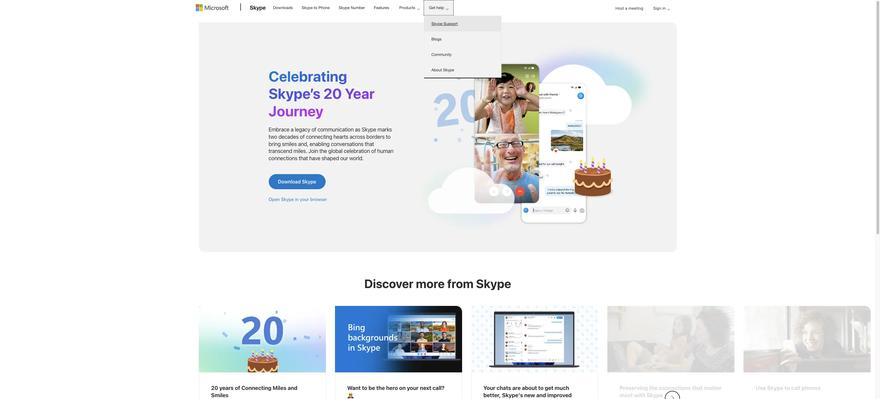 Task type: locate. For each thing, give the bounding box(es) containing it.
of right years on the left of page
[[235, 386, 240, 392]]

shaped
[[322, 156, 339, 162]]

your left browser
[[300, 197, 309, 202]]

skype link
[[247, 0, 269, 17]]

hearts
[[334, 134, 349, 140]]

years
[[220, 386, 234, 392]]

transcend
[[269, 148, 293, 155]]

a
[[626, 6, 628, 11], [291, 126, 294, 133]]

your chats are about to get much better, skype's new and improve
[[484, 386, 572, 400]]

in right sign
[[663, 6, 666, 11]]

downloads link
[[271, 0, 296, 15]]

to inside your chats are about to get much better, skype's new and improve
[[539, 386, 544, 392]]

and right miles
[[288, 386, 298, 392]]

1 vertical spatial the
[[377, 386, 385, 392]]

that down the borders
[[365, 141, 374, 147]]

new
[[525, 393, 536, 399]]

get
[[545, 386, 554, 392]]

of down legacy
[[300, 134, 305, 140]]

sign in
[[654, 6, 666, 11]]

to down marks
[[386, 134, 391, 140]]

a up decades on the left of the page
[[291, 126, 294, 133]]

downloads
[[273, 5, 293, 10]]

skype inside embrace a legacy of communication as skype marks two decades of connecting hearts across borders to bring smiles and, enabling conversations that transcend miles. join the global celebration of human connections that have shaped our world.
[[362, 126, 377, 133]]

microsoft image
[[196, 4, 229, 11]]

to left get
[[539, 386, 544, 392]]

picture of skype logo and cake celebrating 20 years of skype image
[[199, 307, 326, 373]]

number
[[351, 5, 365, 10]]

be
[[369, 386, 375, 392]]

borders
[[367, 134, 385, 140]]

20
[[324, 85, 342, 102], [211, 386, 218, 392]]

your
[[484, 386, 496, 392]]

from
[[448, 277, 474, 291]]

get help button
[[424, 0, 454, 15]]

and down get
[[537, 393, 547, 399]]

1 vertical spatial your
[[407, 386, 419, 392]]

of inside the 20 years of connecting miles and smiles
[[235, 386, 240, 392]]

celebrating skype's 20 year journey main content
[[0, 19, 881, 400]]

0 horizontal spatial in
[[295, 197, 299, 202]]

that
[[365, 141, 374, 147], [299, 156, 308, 162]]

to
[[314, 5, 318, 10], [386, 134, 391, 140], [362, 386, 368, 392], [539, 386, 544, 392]]

skype inside "link"
[[339, 5, 350, 10]]

to left phone
[[314, 5, 318, 10]]

20 up smiles
[[211, 386, 218, 392]]

the right be
[[377, 386, 385, 392]]

about skype
[[432, 68, 455, 72]]

next
[[420, 386, 432, 392]]

0 horizontal spatial the
[[320, 148, 327, 155]]

discover more from skype
[[365, 277, 512, 291]]

host
[[616, 6, 625, 11]]

download skype
[[278, 179, 317, 185]]

better,
[[484, 393, 501, 399]]

a right host at the right top
[[626, 6, 628, 11]]

and
[[288, 386, 298, 392], [537, 393, 547, 399]]

about skype link
[[425, 62, 502, 78]]

sign in link
[[649, 1, 673, 16]]

call?
[[433, 386, 445, 392]]

a inside host a meeting link
[[626, 6, 628, 11]]

a inside embrace a legacy of communication as skype marks two decades of connecting hearts across borders to bring smiles and, enabling conversations that transcend miles. join the global celebration of human connections that have shaped our world.
[[291, 126, 294, 133]]

phone
[[319, 5, 330, 10]]

discover
[[365, 277, 414, 291]]

to left be
[[362, 386, 368, 392]]

open skype in your browser link
[[269, 197, 327, 202]]

skype to phone
[[302, 5, 330, 10]]

support
[[444, 22, 458, 26]]

the inside ​want to be the hero on your next call? 🦸
[[377, 386, 385, 392]]

miles
[[273, 386, 287, 392]]

skype's
[[503, 393, 524, 399]]

menu bar
[[196, 1, 681, 32]]

a for host
[[626, 6, 628, 11]]

communication
[[318, 126, 354, 133]]

decades
[[279, 134, 299, 140]]

0 vertical spatial that
[[365, 141, 374, 147]]

1 horizontal spatial that
[[365, 141, 374, 147]]

conversations
[[331, 141, 364, 147]]

0 vertical spatial a
[[626, 6, 628, 11]]

bring
[[269, 141, 281, 147]]

1 vertical spatial a
[[291, 126, 294, 133]]

1 horizontal spatial 20
[[324, 85, 342, 102]]

0 vertical spatial 20
[[324, 85, 342, 102]]

20 left year at the left of page
[[324, 85, 342, 102]]

get help
[[429, 5, 444, 10]]

1 vertical spatial and
[[537, 393, 547, 399]]

0 horizontal spatial 20
[[211, 386, 218, 392]]

in
[[663, 6, 666, 11], [295, 197, 299, 202]]

marks
[[378, 126, 392, 133]]

legacy
[[295, 126, 311, 133]]

menu bar containing host a meeting
[[196, 1, 681, 32]]

the inside embrace a legacy of communication as skype marks two decades of connecting hearts across borders to bring smiles and, enabling conversations that transcend miles. join the global celebration of human connections that have shaped our world.
[[320, 148, 327, 155]]

your right on
[[407, 386, 419, 392]]

embrace
[[269, 126, 290, 133]]

join
[[309, 148, 318, 155]]

0 horizontal spatial and
[[288, 386, 298, 392]]

arrow down image
[[666, 6, 673, 13]]

0 vertical spatial in
[[663, 6, 666, 11]]

skype to phone link
[[299, 0, 333, 15]]

picture of skype light stage call in progress with bing backgrounds and text bing backgrounds in skype. image
[[335, 307, 462, 373]]

of
[[312, 126, 317, 133], [300, 134, 305, 140], [372, 148, 376, 155], [235, 386, 240, 392]]

0 horizontal spatial a
[[291, 126, 294, 133]]

that down miles.
[[299, 156, 308, 162]]

0 vertical spatial your
[[300, 197, 309, 202]]

1 horizontal spatial the
[[377, 386, 385, 392]]

1 vertical spatial in
[[295, 197, 299, 202]]

1 horizontal spatial a
[[626, 6, 628, 11]]

0 vertical spatial the
[[320, 148, 327, 155]]

1 vertical spatial 20
[[211, 386, 218, 392]]

in down download skype
[[295, 197, 299, 202]]

the down enabling
[[320, 148, 327, 155]]

the
[[320, 148, 327, 155], [377, 386, 385, 392]]

1 vertical spatial that
[[299, 156, 308, 162]]

your
[[300, 197, 309, 202], [407, 386, 419, 392]]

about
[[522, 386, 538, 392]]

1 horizontal spatial your
[[407, 386, 419, 392]]

1 horizontal spatial and
[[537, 393, 547, 399]]

0 vertical spatial and
[[288, 386, 298, 392]]



Task type: vqa. For each thing, say whether or not it's contained in the screenshot.
the top interview
no



Task type: describe. For each thing, give the bounding box(es) containing it.
get
[[429, 5, 436, 10]]

chats
[[497, 386, 512, 392]]

of left "human"
[[372, 148, 376, 155]]

0 horizontal spatial that
[[299, 156, 308, 162]]

celebration
[[344, 148, 370, 155]]

connections
[[269, 156, 298, 162]]

in inside main content
[[295, 197, 299, 202]]

hero
[[387, 386, 398, 392]]

​want to be the hero on your next call? 🦸
[[348, 386, 445, 399]]

and inside the 20 years of connecting miles and smiles
[[288, 386, 298, 392]]

on
[[400, 386, 406, 392]]

world.
[[350, 156, 364, 162]]

open skype in your browser
[[269, 197, 327, 202]]

embrace a legacy of communication as skype marks two decades of connecting hearts across borders to bring smiles and, enabling conversations that transcend miles. join the global celebration of human connections that have shaped our world.
[[269, 126, 394, 162]]

picture of skype modern message chat with side bar. image
[[472, 307, 599, 373]]

download skype link
[[269, 175, 326, 190]]

are
[[513, 386, 521, 392]]

help
[[437, 5, 444, 10]]

year
[[345, 85, 375, 102]]

🦸
[[348, 393, 354, 399]]

products button
[[395, 0, 425, 15]]

host a meeting link
[[611, 1, 649, 16]]

much
[[555, 386, 570, 392]]

browser
[[311, 197, 327, 202]]

have
[[309, 156, 321, 162]]

connecting
[[306, 134, 333, 140]]

blogs
[[432, 37, 442, 42]]

about
[[432, 68, 442, 72]]

download
[[278, 179, 301, 185]]

features link
[[372, 0, 392, 15]]

host a meeting
[[616, 6, 644, 11]]

community
[[432, 52, 452, 57]]

across
[[350, 134, 365, 140]]

and,
[[298, 141, 309, 147]]

skype's
[[269, 85, 321, 102]]

celebrating
[[269, 68, 347, 85]]

of up connecting
[[312, 126, 317, 133]]

skype number
[[339, 5, 365, 10]]

miles.
[[294, 148, 307, 155]]

and inside your chats are about to get much better, skype's new and improve
[[537, 393, 547, 399]]

1 horizontal spatial in
[[663, 6, 666, 11]]

human
[[378, 148, 394, 155]]

skype support
[[432, 22, 458, 26]]

open
[[269, 197, 280, 202]]

to inside embrace a legacy of communication as skype marks two decades of connecting hearts across borders to bring smiles and, enabling conversations that transcend miles. join the global celebration of human connections that have shaped our world.
[[386, 134, 391, 140]]

sign
[[654, 6, 662, 11]]

celebrating skype's 20 year journey
[[269, 68, 375, 120]]

a for embrace
[[291, 126, 294, 133]]

products
[[400, 5, 416, 10]]

journey
[[269, 103, 324, 120]]

​want
[[348, 386, 361, 392]]

0 horizontal spatial your
[[300, 197, 309, 202]]

more
[[416, 277, 445, 291]]

to inside ​want to be the hero on your next call? 🦸
[[362, 386, 368, 392]]

meeting
[[629, 6, 644, 11]]

great video calling with skype image
[[414, 41, 659, 234]]

skype number link
[[336, 0, 368, 15]]

as
[[355, 126, 361, 133]]

our
[[341, 156, 348, 162]]

smiles
[[282, 141, 297, 147]]

enabling
[[310, 141, 330, 147]]

skype inside 'link'
[[444, 68, 455, 72]]

20 inside the 20 years of connecting miles and smiles
[[211, 386, 218, 392]]

blogs link
[[425, 32, 502, 47]]

connecting
[[242, 386, 272, 392]]

your inside ​want to be the hero on your next call? 🦸
[[407, 386, 419, 392]]

20 years of connecting miles and smiles
[[211, 386, 298, 399]]

global
[[329, 148, 343, 155]]

smiles
[[211, 393, 229, 399]]

features
[[374, 5, 390, 10]]

community link
[[425, 47, 502, 62]]

20 inside celebrating skype's 20 year journey
[[324, 85, 342, 102]]

two
[[269, 134, 277, 140]]

skype support link
[[425, 16, 502, 32]]



